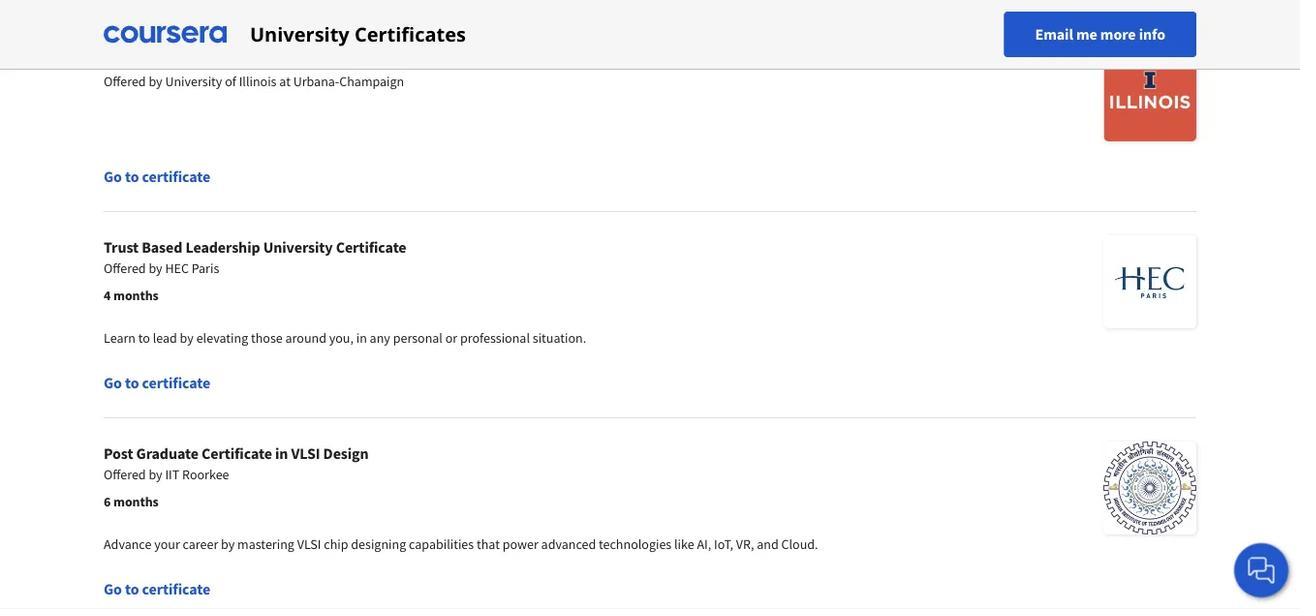 Task type: locate. For each thing, give the bounding box(es) containing it.
offered inside the post graduate certificate in vlsi design offered by iit roorkee 6 months
[[104, 466, 146, 484]]

cloud.
[[782, 536, 818, 553]]

to down advance
[[125, 579, 139, 599]]

in left any
[[356, 329, 367, 347]]

email me more info
[[1035, 25, 1166, 44]]

university certificates
[[250, 21, 466, 47]]

leadership
[[186, 237, 260, 257]]

0 vertical spatial go
[[104, 167, 122, 186]]

offered for trust
[[104, 260, 146, 277]]

certificate down lead
[[142, 373, 210, 392]]

certificate up based
[[142, 167, 210, 186]]

vlsi left chip
[[297, 536, 321, 553]]

and
[[757, 536, 779, 553]]

certificate inside the post graduate certificate in vlsi design offered by iit roorkee 6 months
[[202, 444, 272, 463]]

university right the leadership
[[263, 237, 333, 257]]

certificate
[[142, 167, 210, 186], [142, 373, 210, 392], [142, 579, 210, 599]]

certificate inside trust based leadership university certificate offered by hec paris 4 months
[[336, 237, 407, 257]]

by
[[149, 73, 162, 90], [149, 260, 162, 277], [180, 329, 194, 347], [149, 466, 162, 484], [221, 536, 235, 553]]

go to certificate for graduate
[[104, 579, 210, 599]]

offered inside trust based leadership university certificate offered by hec paris 4 months
[[104, 260, 146, 277]]

0 vertical spatial graduate
[[277, 50, 339, 70]]

0 vertical spatial go to certificate
[[104, 167, 210, 186]]

vlsi
[[291, 444, 320, 463], [297, 536, 321, 553]]

1 vertical spatial offered
[[104, 260, 146, 277]]

offered inside value chain management graduate certificate offered by university of illinois at urbana-champaign
[[104, 73, 146, 90]]

2 vertical spatial go
[[104, 579, 122, 599]]

based
[[142, 237, 183, 257]]

certificate inside value chain management graduate certificate offered by university of illinois at urbana-champaign
[[342, 50, 413, 70]]

certificate up 'champaign'
[[342, 50, 413, 70]]

in
[[356, 329, 367, 347], [275, 444, 288, 463]]

info
[[1139, 25, 1166, 44]]

go down advance
[[104, 579, 122, 599]]

to left lead
[[138, 329, 150, 347]]

those
[[251, 329, 283, 347]]

champaign
[[339, 73, 404, 90]]

hec
[[165, 260, 189, 277]]

1 vertical spatial months
[[113, 493, 159, 511]]

1 vertical spatial certificate
[[336, 237, 407, 257]]

situation.
[[533, 329, 586, 347]]

vlsi left design
[[291, 444, 320, 463]]

go down learn
[[104, 373, 122, 392]]

1 horizontal spatial graduate
[[277, 50, 339, 70]]

roorkee
[[182, 466, 229, 484]]

2 vertical spatial offered
[[104, 466, 146, 484]]

certificate up the roorkee
[[202, 444, 272, 463]]

by left iit
[[149, 466, 162, 484]]

certificate
[[342, 50, 413, 70], [336, 237, 407, 257], [202, 444, 272, 463]]

2 certificate from the top
[[142, 373, 210, 392]]

certificate down "your"
[[142, 579, 210, 599]]

power
[[503, 536, 539, 553]]

post graduate certificate in vlsi design offered by iit roorkee 6 months
[[104, 444, 369, 511]]

offered for value
[[104, 73, 146, 90]]

months right 6
[[113, 493, 159, 511]]

or
[[445, 329, 458, 347]]

0 vertical spatial offered
[[104, 73, 146, 90]]

3 offered from the top
[[104, 466, 146, 484]]

1 offered from the top
[[104, 73, 146, 90]]

1 vertical spatial certificate
[[142, 373, 210, 392]]

months inside trust based leadership university certificate offered by hec paris 4 months
[[113, 287, 159, 304]]

university up at
[[250, 21, 350, 47]]

university left of
[[165, 73, 222, 90]]

0 vertical spatial months
[[113, 287, 159, 304]]

3 go from the top
[[104, 579, 122, 599]]

0 vertical spatial certificate
[[342, 50, 413, 70]]

design
[[323, 444, 369, 463]]

professional
[[460, 329, 530, 347]]

in inside the post graduate certificate in vlsi design offered by iit roorkee 6 months
[[275, 444, 288, 463]]

post
[[104, 444, 133, 463]]

designing
[[351, 536, 406, 553]]

personal
[[393, 329, 443, 347]]

1 vertical spatial go
[[104, 373, 122, 392]]

value
[[104, 50, 141, 70]]

university
[[250, 21, 350, 47], [165, 73, 222, 90], [263, 237, 333, 257]]

chain
[[144, 50, 182, 70]]

advance your career by mastering vlsi chip designing capabilities that power advanced technologies like ai, iot, vr, and cloud.
[[104, 536, 818, 553]]

by down chain
[[149, 73, 162, 90]]

trust
[[104, 237, 139, 257]]

go
[[104, 167, 122, 186], [104, 373, 122, 392], [104, 579, 122, 599]]

0 horizontal spatial graduate
[[136, 444, 199, 463]]

that
[[477, 536, 500, 553]]

1 vertical spatial in
[[275, 444, 288, 463]]

months
[[113, 287, 159, 304], [113, 493, 159, 511]]

by right lead
[[180, 329, 194, 347]]

go to certificate down lead
[[104, 373, 210, 392]]

go to certificate down "your"
[[104, 579, 210, 599]]

2 offered from the top
[[104, 260, 146, 277]]

1 go to certificate from the top
[[104, 167, 210, 186]]

0 vertical spatial vlsi
[[291, 444, 320, 463]]

4
[[104, 287, 111, 304]]

in left design
[[275, 444, 288, 463]]

1 vertical spatial university
[[165, 73, 222, 90]]

graduate up urbana-
[[277, 50, 339, 70]]

offered
[[104, 73, 146, 90], [104, 260, 146, 277], [104, 466, 146, 484]]

email me more info button
[[1004, 12, 1197, 57]]

elevating
[[196, 329, 248, 347]]

offered down value
[[104, 73, 146, 90]]

go up trust
[[104, 167, 122, 186]]

graduate up iit
[[136, 444, 199, 463]]

2 vertical spatial go to certificate
[[104, 579, 210, 599]]

0 horizontal spatial in
[[275, 444, 288, 463]]

by left hec
[[149, 260, 162, 277]]

go to certificate up based
[[104, 167, 210, 186]]

go to certificate
[[104, 167, 210, 186], [104, 373, 210, 392], [104, 579, 210, 599]]

0 vertical spatial certificate
[[142, 167, 210, 186]]

2 months from the top
[[113, 493, 159, 511]]

2 vertical spatial certificate
[[142, 579, 210, 599]]

me
[[1077, 25, 1098, 44]]

2 vertical spatial certificate
[[202, 444, 272, 463]]

2 vertical spatial university
[[263, 237, 333, 257]]

2 go from the top
[[104, 373, 122, 392]]

like
[[674, 536, 694, 553]]

0 vertical spatial in
[[356, 329, 367, 347]]

iit
[[165, 466, 180, 484]]

2 go to certificate from the top
[[104, 373, 210, 392]]

1 vertical spatial go to certificate
[[104, 373, 210, 392]]

learn to lead by elevating those around you, in any personal or professional situation.
[[104, 329, 586, 347]]

to
[[125, 167, 139, 186], [138, 329, 150, 347], [125, 373, 139, 392], [125, 579, 139, 599]]

1 vertical spatial graduate
[[136, 444, 199, 463]]

months right 4
[[113, 287, 159, 304]]

go for post graduate certificate in vlsi design
[[104, 579, 122, 599]]

offered down the post
[[104, 466, 146, 484]]

3 certificate from the top
[[142, 579, 210, 599]]

coursera image
[[104, 19, 227, 50]]

certificate up any
[[336, 237, 407, 257]]

graduate
[[277, 50, 339, 70], [136, 444, 199, 463]]

offered down trust
[[104, 260, 146, 277]]

3 go to certificate from the top
[[104, 579, 210, 599]]

1 months from the top
[[113, 287, 159, 304]]



Task type: describe. For each thing, give the bounding box(es) containing it.
months inside the post graduate certificate in vlsi design offered by iit roorkee 6 months
[[113, 493, 159, 511]]

university of illinois at urbana-champaign image
[[1104, 48, 1197, 141]]

1 go from the top
[[104, 167, 122, 186]]

value chain management graduate certificate offered by university of illinois at urbana-champaign
[[104, 50, 413, 90]]

to down learn
[[125, 373, 139, 392]]

iit roorkee image
[[1104, 442, 1197, 535]]

by inside trust based leadership university certificate offered by hec paris 4 months
[[149, 260, 162, 277]]

university inside trust based leadership university certificate offered by hec paris 4 months
[[263, 237, 333, 257]]

6
[[104, 493, 111, 511]]

1 certificate from the top
[[142, 167, 210, 186]]

urbana-
[[293, 73, 339, 90]]

illinois
[[239, 73, 277, 90]]

certificate for based
[[142, 373, 210, 392]]

chat with us image
[[1246, 555, 1277, 586]]

any
[[370, 329, 390, 347]]

by inside value chain management graduate certificate offered by university of illinois at urbana-champaign
[[149, 73, 162, 90]]

graduate inside value chain management graduate certificate offered by university of illinois at urbana-champaign
[[277, 50, 339, 70]]

iot,
[[714, 536, 734, 553]]

email
[[1035, 25, 1074, 44]]

go to certificate for based
[[104, 373, 210, 392]]

you,
[[329, 329, 354, 347]]

certificates
[[355, 21, 466, 47]]

advanced
[[541, 536, 596, 553]]

at
[[279, 73, 291, 90]]

technologies
[[599, 536, 672, 553]]

learn
[[104, 329, 136, 347]]

go for trust based leadership university certificate
[[104, 373, 122, 392]]

trust based leadership university certificate offered by hec paris 4 months
[[104, 237, 407, 304]]

ai,
[[697, 536, 711, 553]]

1 horizontal spatial in
[[356, 329, 367, 347]]

vr,
[[736, 536, 754, 553]]

your
[[154, 536, 180, 553]]

certificate for university
[[336, 237, 407, 257]]

certificate for graduate
[[342, 50, 413, 70]]

university inside value chain management graduate certificate offered by university of illinois at urbana-champaign
[[165, 73, 222, 90]]

by inside the post graduate certificate in vlsi design offered by iit roorkee 6 months
[[149, 466, 162, 484]]

graduate inside the post graduate certificate in vlsi design offered by iit roorkee 6 months
[[136, 444, 199, 463]]

to up trust
[[125, 167, 139, 186]]

1 vertical spatial vlsi
[[297, 536, 321, 553]]

mastering
[[238, 536, 294, 553]]

advance
[[104, 536, 152, 553]]

management
[[185, 50, 274, 70]]

more
[[1101, 25, 1136, 44]]

around
[[285, 329, 327, 347]]

of
[[225, 73, 236, 90]]

career
[[183, 536, 218, 553]]

hec paris image
[[1104, 235, 1197, 329]]

chip
[[324, 536, 348, 553]]

certificate for graduate
[[142, 579, 210, 599]]

paris
[[192, 260, 219, 277]]

by right the career
[[221, 536, 235, 553]]

0 vertical spatial university
[[250, 21, 350, 47]]

capabilities
[[409, 536, 474, 553]]

lead
[[153, 329, 177, 347]]

vlsi inside the post graduate certificate in vlsi design offered by iit roorkee 6 months
[[291, 444, 320, 463]]



Task type: vqa. For each thing, say whether or not it's contained in the screenshot.
Advance
yes



